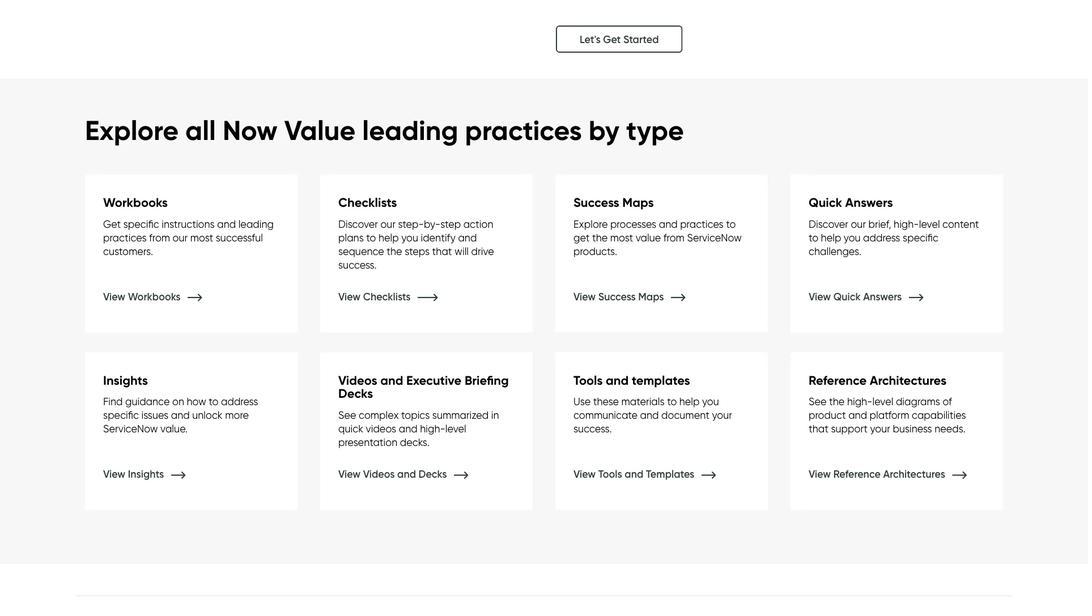 Task type: describe. For each thing, give the bounding box(es) containing it.
1 vertical spatial tools
[[599, 468, 623, 481]]

issues
[[141, 409, 169, 422]]

practices for get specific instructions and leading practices from our most successful customers.
[[103, 231, 147, 244]]

content
[[943, 218, 980, 230]]

view insights link
[[103, 468, 202, 481]]

customers.
[[103, 245, 153, 257]]

step-
[[398, 218, 424, 230]]

sequence
[[339, 245, 384, 257]]

challenges.
[[809, 245, 862, 257]]

success maps
[[574, 194, 654, 210]]

from inside get specific instructions and leading practices from our most successful customers.
[[149, 231, 170, 244]]

see for reference architectures
[[809, 396, 827, 408]]

to inside discover our brief, high-level content to help you address specific challenges.
[[809, 231, 819, 244]]

successful
[[216, 231, 263, 244]]

explore for explore all now value leading practices by type
[[85, 113, 179, 147]]

explore all now value leading practices by type
[[85, 113, 684, 147]]

0 vertical spatial tools
[[574, 372, 603, 388]]

capabilities
[[912, 409, 967, 422]]

view quick answers link
[[809, 290, 941, 303]]

discover our step-by-step action plans to help you identify and sequence the steps that will drive success.
[[339, 218, 494, 271]]

that inside discover our step-by-step action plans to help you identify and sequence the steps that will drive success.
[[432, 245, 452, 257]]

view workbooks link
[[103, 290, 219, 303]]

more
[[225, 409, 249, 422]]

get specific instructions and leading practices from our most successful customers.
[[103, 218, 274, 257]]

videos
[[366, 423, 397, 435]]

and up these
[[606, 372, 629, 388]]

to inside find guidance on how to address specific issues and unlock more servicenow value.
[[209, 396, 219, 408]]

view reference architectures
[[809, 468, 948, 481]]

success. inside discover our step-by-step action plans to help you identify and sequence the steps that will drive success.
[[339, 258, 377, 271]]

by
[[589, 113, 620, 147]]

let's get started​
[[580, 33, 659, 45]]

view quick answers
[[809, 290, 905, 303]]

view for success maps
[[574, 290, 596, 303]]

type
[[627, 113, 684, 147]]

view workbooks
[[103, 290, 183, 303]]

view success maps
[[574, 290, 667, 303]]

1 vertical spatial success
[[599, 290, 636, 303]]

level inside discover our brief, high-level content to help you address specific challenges.
[[920, 218, 941, 230]]

use these materials to help you communicate and document your success.
[[574, 396, 733, 435]]

support
[[832, 423, 868, 435]]

these
[[594, 396, 619, 408]]

on
[[172, 396, 184, 408]]

decks.
[[400, 436, 430, 449]]

most inside get specific instructions and leading practices from our most successful customers.
[[190, 231, 213, 244]]

how
[[187, 396, 206, 408]]

discover for quick answers
[[809, 218, 849, 230]]

drive
[[472, 245, 494, 257]]

videos and executive briefing decks
[[339, 372, 509, 401]]

leading for and
[[239, 218, 274, 230]]

view for quick answers
[[809, 290, 831, 303]]

processes
[[611, 218, 657, 230]]

identify
[[421, 231, 456, 244]]

view tools and templates link
[[574, 468, 733, 481]]

1 vertical spatial architectures
[[884, 468, 946, 481]]

view checklists link
[[339, 290, 449, 303]]

explore processes and practices to get the most value from servicenow products.
[[574, 218, 742, 257]]

of
[[943, 396, 953, 408]]

and inside see the high-level diagrams of product and platform capabilities that support your business needs.
[[849, 409, 868, 422]]

help inside discover our brief, high-level content to help you address specific challenges.
[[821, 231, 842, 244]]

in
[[491, 409, 499, 421]]

level inside see the high-level diagrams of product and platform capabilities that support your business needs.
[[873, 396, 894, 408]]

decks inside videos and executive briefing decks
[[339, 386, 373, 401]]

that inside see the high-level diagrams of product and platform capabilities that support your business needs.
[[809, 423, 829, 435]]

quick answers
[[809, 194, 894, 210]]

1 vertical spatial quick
[[834, 290, 861, 303]]

get inside get specific instructions and leading practices from our most successful customers.
[[103, 218, 121, 230]]

high- inside see the high-level diagrams of product and platform capabilities that support your business needs.
[[848, 396, 873, 408]]

find
[[103, 396, 123, 408]]

briefing
[[465, 372, 509, 388]]

address inside discover our brief, high-level content to help you address specific challenges.
[[864, 231, 901, 244]]

discover for checklists
[[339, 218, 378, 230]]

brief,
[[869, 218, 892, 230]]

view reference architectures link
[[809, 468, 984, 481]]

servicenow inside find guidance on how to address specific issues and unlock more servicenow value.
[[103, 423, 158, 435]]

instructions
[[162, 218, 215, 230]]

will
[[455, 245, 469, 257]]

by-
[[424, 218, 441, 230]]

tools and templates
[[574, 372, 691, 388]]

all
[[185, 113, 216, 147]]

summarized
[[433, 409, 489, 421]]

and down the decks.
[[398, 468, 416, 481]]

discover our brief, high-level content to help you address specific challenges.
[[809, 218, 980, 257]]

0 vertical spatial success
[[574, 194, 620, 210]]

templates
[[646, 468, 695, 481]]

needs.
[[935, 423, 966, 435]]

and left templates
[[625, 468, 644, 481]]

explore for explore processes and practices to get the most value from servicenow products.
[[574, 218, 608, 230]]

action
[[464, 218, 494, 230]]

find guidance on how to address specific issues and unlock more servicenow value.
[[103, 396, 258, 435]]

and inside the explore processes and practices to get the most value from servicenow products.
[[659, 218, 678, 230]]

quick
[[339, 423, 364, 435]]

you inside discover our brief, high-level content to help you address specific challenges.
[[844, 231, 861, 244]]

view tools and templates
[[574, 468, 697, 481]]

and inside get specific instructions and leading practices from our most successful customers.
[[217, 218, 236, 230]]

value.
[[161, 423, 188, 435]]

0 vertical spatial quick
[[809, 194, 843, 210]]

complex
[[359, 409, 399, 421]]

0 vertical spatial maps
[[623, 194, 654, 210]]

from inside the explore processes and practices to get the most value from servicenow products.
[[664, 231, 685, 244]]

diagrams
[[896, 396, 941, 408]]

use
[[574, 396, 591, 408]]

success. inside use these materials to help you communicate and document your success.
[[574, 423, 612, 435]]

executive
[[407, 372, 462, 388]]

templates
[[632, 372, 691, 388]]

view success maps link
[[574, 290, 703, 303]]

and inside discover our step-by-step action plans to help you identify and sequence the steps that will drive success.
[[458, 231, 477, 244]]

guidance
[[125, 396, 170, 408]]



Task type: locate. For each thing, give the bounding box(es) containing it.
0 vertical spatial leading
[[363, 113, 459, 147]]

high-
[[894, 218, 920, 230], [848, 396, 873, 408], [420, 423, 446, 435]]

reference up product
[[809, 372, 867, 388]]

1 vertical spatial maps
[[639, 290, 664, 303]]

that down product
[[809, 423, 829, 435]]

1 horizontal spatial that
[[809, 423, 829, 435]]

1 horizontal spatial see
[[809, 396, 827, 408]]

get
[[574, 231, 590, 244]]

0 horizontal spatial address
[[221, 396, 258, 408]]

high- right brief,
[[894, 218, 920, 230]]

1 vertical spatial checklists
[[363, 290, 411, 303]]

view for insights
[[103, 468, 125, 481]]

2 horizontal spatial level
[[920, 218, 941, 230]]

topics
[[402, 409, 430, 421]]

discover inside discover our step-by-step action plans to help you identify and sequence the steps that will drive success.
[[339, 218, 378, 230]]

plans
[[339, 231, 364, 244]]

view for videos and executive briefing decks
[[339, 468, 361, 481]]

2 from from the left
[[664, 231, 685, 244]]

1 most from the left
[[190, 231, 213, 244]]

1 vertical spatial get
[[103, 218, 121, 230]]

our
[[381, 218, 396, 230], [851, 218, 866, 230], [173, 231, 188, 244]]

success.
[[339, 258, 377, 271], [574, 423, 612, 435]]

products.
[[574, 245, 618, 257]]

help up challenges.
[[821, 231, 842, 244]]

get inside let's get started​ link
[[604, 33, 621, 45]]

1 horizontal spatial you
[[703, 396, 719, 408]]

our inside discover our brief, high-level content to help you address specific challenges.
[[851, 218, 866, 230]]

explore inside the explore processes and practices to get the most value from servicenow products.
[[574, 218, 608, 230]]

1 horizontal spatial decks
[[419, 468, 447, 481]]

2 vertical spatial practices
[[103, 231, 147, 244]]

1 vertical spatial practices
[[681, 218, 724, 230]]

from right value
[[664, 231, 685, 244]]

2 horizontal spatial practices
[[681, 218, 724, 230]]

1 vertical spatial see
[[339, 409, 356, 421]]

1 vertical spatial specific
[[903, 231, 939, 244]]

0 vertical spatial decks
[[339, 386, 373, 401]]

view for workbooks
[[103, 290, 125, 303]]

see inside see complex topics summarized in quick videos and high-level presentation decks.
[[339, 409, 356, 421]]

answers
[[846, 194, 894, 210], [864, 290, 902, 303]]

1 horizontal spatial address
[[864, 231, 901, 244]]

servicenow inside the explore processes and practices to get the most value from servicenow products.
[[687, 231, 742, 244]]

level inside see complex topics summarized in quick videos and high-level presentation decks.
[[446, 423, 467, 435]]

your right the document
[[712, 409, 733, 422]]

1 horizontal spatial help
[[680, 396, 700, 408]]

videos down presentation
[[363, 468, 395, 481]]

level up platform
[[873, 396, 894, 408]]

success down products.
[[599, 290, 636, 303]]

success. down communicate
[[574, 423, 612, 435]]

and inside see complex topics summarized in quick videos and high-level presentation decks.
[[399, 423, 418, 435]]

videos up complex at the bottom left of page
[[339, 372, 378, 388]]

success. down sequence
[[339, 258, 377, 271]]

and down materials
[[641, 409, 659, 422]]

decks up complex at the bottom left of page
[[339, 386, 373, 401]]

business
[[893, 423, 933, 435]]

view checklists
[[339, 290, 413, 303]]

insights
[[103, 372, 148, 388], [128, 468, 164, 481]]

you inside use these materials to help you communicate and document your success.
[[703, 396, 719, 408]]

that
[[432, 245, 452, 257], [809, 423, 829, 435]]

let's get started​ link
[[556, 26, 683, 53]]

the up products.
[[593, 231, 608, 244]]

you up the document
[[703, 396, 719, 408]]

view for reference architectures
[[809, 468, 831, 481]]

discover up challenges.
[[809, 218, 849, 230]]

and inside find guidance on how to address specific issues and unlock more servicenow value.
[[171, 409, 190, 422]]

0 vertical spatial get
[[604, 33, 621, 45]]

0 vertical spatial high-
[[894, 218, 920, 230]]

success
[[574, 194, 620, 210], [599, 290, 636, 303]]

and inside videos and executive briefing decks
[[381, 372, 403, 388]]

0 horizontal spatial get
[[103, 218, 121, 230]]

our down instructions
[[173, 231, 188, 244]]

you up challenges.
[[844, 231, 861, 244]]

1 vertical spatial leading
[[239, 218, 274, 230]]

practices for explore all now value leading practices by type
[[465, 113, 582, 147]]

checklists
[[339, 194, 397, 210], [363, 290, 411, 303]]

view videos and decks
[[339, 468, 450, 481]]

workbooks
[[103, 194, 168, 210], [128, 290, 181, 303]]

help inside use these materials to help you communicate and document your success.
[[680, 396, 700, 408]]

1 horizontal spatial the
[[593, 231, 608, 244]]

0 vertical spatial explore
[[85, 113, 179, 147]]

unlock
[[192, 409, 223, 422]]

our inside discover our step-by-step action plans to help you identify and sequence the steps that will drive success.
[[381, 218, 396, 230]]

0 horizontal spatial explore
[[85, 113, 179, 147]]

and inside use these materials to help you communicate and document your success.
[[641, 409, 659, 422]]

0 horizontal spatial help
[[379, 231, 399, 244]]

the inside discover our step-by-step action plans to help you identify and sequence the steps that will drive success.
[[387, 245, 402, 257]]

2 vertical spatial the
[[830, 396, 845, 408]]

our inside get specific instructions and leading practices from our most successful customers.
[[173, 231, 188, 244]]

and up successful
[[217, 218, 236, 230]]

address
[[864, 231, 901, 244], [221, 396, 258, 408]]

1 horizontal spatial level
[[873, 396, 894, 408]]

that down identify
[[432, 245, 452, 257]]

2 vertical spatial high-
[[420, 423, 446, 435]]

1 horizontal spatial success.
[[574, 423, 612, 435]]

1 horizontal spatial most
[[611, 231, 634, 244]]

1 horizontal spatial from
[[664, 231, 685, 244]]

most down processes
[[611, 231, 634, 244]]

2 vertical spatial level
[[446, 423, 467, 435]]

your inside use these materials to help you communicate and document your success.
[[712, 409, 733, 422]]

from down instructions
[[149, 231, 170, 244]]

you
[[402, 231, 418, 244], [844, 231, 861, 244], [703, 396, 719, 408]]

0 vertical spatial address
[[864, 231, 901, 244]]

your down platform
[[871, 423, 891, 435]]

value
[[284, 113, 356, 147]]

most inside the explore processes and practices to get the most value from servicenow products.
[[611, 231, 634, 244]]

our for quick answers
[[851, 218, 866, 230]]

0 vertical spatial videos
[[339, 372, 378, 388]]

started​
[[624, 33, 659, 45]]

tools
[[574, 372, 603, 388], [599, 468, 623, 481]]

1 horizontal spatial explore
[[574, 218, 608, 230]]

high- inside see complex topics summarized in quick videos and high-level presentation decks.
[[420, 423, 446, 435]]

leading for value
[[363, 113, 459, 147]]

specific inside discover our brief, high-level content to help you address specific challenges.
[[903, 231, 939, 244]]

product
[[809, 409, 846, 422]]

1 horizontal spatial our
[[381, 218, 396, 230]]

0 vertical spatial practices
[[465, 113, 582, 147]]

checklists up "plans"
[[339, 194, 397, 210]]

1 horizontal spatial leading
[[363, 113, 459, 147]]

0 horizontal spatial the
[[387, 245, 402, 257]]

0 vertical spatial that
[[432, 245, 452, 257]]

high- down topics
[[420, 423, 446, 435]]

architectures up the diagrams
[[870, 372, 947, 388]]

see
[[809, 396, 827, 408], [339, 409, 356, 421]]

practices inside get specific instructions and leading practices from our most successful customers.
[[103, 231, 147, 244]]

most down instructions
[[190, 231, 213, 244]]

1 vertical spatial address
[[221, 396, 258, 408]]

1 vertical spatial videos
[[363, 468, 395, 481]]

and up the decks.
[[399, 423, 418, 435]]

0 horizontal spatial you
[[402, 231, 418, 244]]

high- down "reference architectures"
[[848, 396, 873, 408]]

decks down the decks.
[[419, 468, 447, 481]]

discover inside discover our brief, high-level content to help you address specific challenges.
[[809, 218, 849, 230]]

0 vertical spatial success.
[[339, 258, 377, 271]]

discover
[[339, 218, 378, 230], [809, 218, 849, 230]]

1 vertical spatial workbooks
[[128, 290, 181, 303]]

0 vertical spatial architectures
[[870, 372, 947, 388]]

0 vertical spatial answers
[[846, 194, 894, 210]]

to inside use these materials to help you communicate and document your success.
[[668, 396, 677, 408]]

0 vertical spatial servicenow
[[687, 231, 742, 244]]

maps
[[623, 194, 654, 210], [639, 290, 664, 303]]

insights up the find
[[103, 372, 148, 388]]

value
[[636, 231, 661, 244]]

0 horizontal spatial high-
[[420, 423, 446, 435]]

2 vertical spatial specific
[[103, 409, 139, 422]]

see for videos and executive briefing decks
[[339, 409, 356, 421]]

view
[[103, 290, 125, 303], [574, 290, 596, 303], [809, 290, 831, 303], [339, 290, 361, 303], [103, 468, 125, 481], [339, 468, 361, 481], [574, 468, 596, 481], [809, 468, 831, 481]]

1 vertical spatial servicenow
[[103, 423, 158, 435]]

from
[[149, 231, 170, 244], [664, 231, 685, 244]]

your
[[712, 409, 733, 422], [871, 423, 891, 435]]

success up get
[[574, 194, 620, 210]]

videos inside videos and executive briefing decks
[[339, 372, 378, 388]]

the up product
[[830, 396, 845, 408]]

our left brief,
[[851, 218, 866, 230]]

specific inside find guidance on how to address specific issues and unlock more servicenow value.
[[103, 409, 139, 422]]

0 horizontal spatial our
[[173, 231, 188, 244]]

and up will on the left top of the page
[[458, 231, 477, 244]]

view for tools and templates
[[574, 468, 596, 481]]

2 horizontal spatial high-
[[894, 218, 920, 230]]

address down brief,
[[864, 231, 901, 244]]

to
[[727, 218, 736, 230], [366, 231, 376, 244], [809, 231, 819, 244], [209, 396, 219, 408], [668, 396, 677, 408]]

quick up challenges.
[[809, 194, 843, 210]]

most
[[190, 231, 213, 244], [611, 231, 634, 244]]

1 from from the left
[[149, 231, 170, 244]]

videos
[[339, 372, 378, 388], [363, 468, 395, 481]]

0 vertical spatial see
[[809, 396, 827, 408]]

0 vertical spatial level
[[920, 218, 941, 230]]

1 vertical spatial insights
[[128, 468, 164, 481]]

0 horizontal spatial that
[[432, 245, 452, 257]]

0 horizontal spatial level
[[446, 423, 467, 435]]

you down step-
[[402, 231, 418, 244]]

now
[[223, 113, 278, 147]]

insights down 'value.'
[[128, 468, 164, 481]]

get
[[604, 33, 621, 45], [103, 218, 121, 230]]

reference architectures
[[809, 372, 947, 388]]

let's
[[580, 33, 601, 45]]

0 vertical spatial specific
[[123, 218, 159, 230]]

view insights
[[103, 468, 167, 481]]

1 vertical spatial explore
[[574, 218, 608, 230]]

0 horizontal spatial practices
[[103, 231, 147, 244]]

0 horizontal spatial your
[[712, 409, 733, 422]]

workbooks down customers.
[[128, 290, 181, 303]]

our for checklists
[[381, 218, 396, 230]]

1 discover from the left
[[339, 218, 378, 230]]

materials
[[622, 396, 665, 408]]

1 vertical spatial your
[[871, 423, 891, 435]]

document
[[662, 409, 710, 422]]

0 vertical spatial insights
[[103, 372, 148, 388]]

the
[[593, 231, 608, 244], [387, 245, 402, 257], [830, 396, 845, 408]]

2 discover from the left
[[809, 218, 849, 230]]

and up value
[[659, 218, 678, 230]]

0 vertical spatial workbooks
[[103, 194, 168, 210]]

step
[[441, 218, 461, 230]]

view videos and decks link
[[339, 468, 485, 481]]

get right let's
[[604, 33, 621, 45]]

1 vertical spatial the
[[387, 245, 402, 257]]

level left the content
[[920, 218, 941, 230]]

to inside the explore processes and practices to get the most value from servicenow products.
[[727, 218, 736, 230]]

1 vertical spatial that
[[809, 423, 829, 435]]

presentation
[[339, 436, 398, 449]]

1 vertical spatial success.
[[574, 423, 612, 435]]

address up more
[[221, 396, 258, 408]]

0 horizontal spatial servicenow
[[103, 423, 158, 435]]

specific
[[123, 218, 159, 230], [903, 231, 939, 244], [103, 409, 139, 422]]

view for checklists
[[339, 290, 361, 303]]

specific inside get specific instructions and leading practices from our most successful customers.
[[123, 218, 159, 230]]

1 horizontal spatial get
[[604, 33, 621, 45]]

0 horizontal spatial see
[[339, 409, 356, 421]]

servicenow
[[687, 231, 742, 244], [103, 423, 158, 435]]

the inside see the high-level diagrams of product and platform capabilities that support your business needs.
[[830, 396, 845, 408]]

help down step-
[[379, 231, 399, 244]]

to inside discover our step-by-step action plans to help you identify and sequence the steps that will drive success.
[[366, 231, 376, 244]]

and up complex at the bottom left of page
[[381, 372, 403, 388]]

1 vertical spatial reference
[[834, 468, 881, 481]]

and down on
[[171, 409, 190, 422]]

platform
[[870, 409, 910, 422]]

high- inside discover our brief, high-level content to help you address specific challenges.
[[894, 218, 920, 230]]

2 most from the left
[[611, 231, 634, 244]]

see complex topics summarized in quick videos and high-level presentation decks.
[[339, 409, 499, 449]]

explore
[[85, 113, 179, 147], [574, 218, 608, 230]]

see up "quick"
[[339, 409, 356, 421]]

0 horizontal spatial most
[[190, 231, 213, 244]]

leading inside get specific instructions and leading practices from our most successful customers.
[[239, 218, 274, 230]]

0 vertical spatial reference
[[809, 372, 867, 388]]

help
[[379, 231, 399, 244], [821, 231, 842, 244], [680, 396, 700, 408]]

0 horizontal spatial success.
[[339, 258, 377, 271]]

decks
[[339, 386, 373, 401], [419, 468, 447, 481]]

your inside see the high-level diagrams of product and platform capabilities that support your business needs.
[[871, 423, 891, 435]]

1 horizontal spatial servicenow
[[687, 231, 742, 244]]

0 vertical spatial your
[[712, 409, 733, 422]]

reference down support
[[834, 468, 881, 481]]

0 vertical spatial the
[[593, 231, 608, 244]]

0 horizontal spatial decks
[[339, 386, 373, 401]]

discover up "plans"
[[339, 218, 378, 230]]

2 horizontal spatial help
[[821, 231, 842, 244]]

the inside the explore processes and practices to get the most value from servicenow products.
[[593, 231, 608, 244]]

2 horizontal spatial the
[[830, 396, 845, 408]]

get up customers.
[[103, 218, 121, 230]]

help up the document
[[680, 396, 700, 408]]

0 horizontal spatial discover
[[339, 218, 378, 230]]

and up support
[[849, 409, 868, 422]]

quick down challenges.
[[834, 290, 861, 303]]

the left "steps"
[[387, 245, 402, 257]]

architectures
[[870, 372, 947, 388], [884, 468, 946, 481]]

see inside see the high-level diagrams of product and platform capabilities that support your business needs.
[[809, 396, 827, 408]]

0 vertical spatial checklists
[[339, 194, 397, 210]]

1 horizontal spatial high-
[[848, 396, 873, 408]]

checklists down sequence
[[363, 290, 411, 303]]

our left step-
[[381, 218, 396, 230]]

2 horizontal spatial our
[[851, 218, 866, 230]]

1 vertical spatial high-
[[848, 396, 873, 408]]

help inside discover our step-by-step action plans to help you identify and sequence the steps that will drive success.
[[379, 231, 399, 244]]

1 vertical spatial decks
[[419, 468, 447, 481]]

communicate
[[574, 409, 638, 422]]

practices inside the explore processes and practices to get the most value from servicenow products.
[[681, 218, 724, 230]]

steps
[[405, 245, 430, 257]]

architectures down business
[[884, 468, 946, 481]]

address inside find guidance on how to address specific issues and unlock more servicenow value.
[[221, 396, 258, 408]]

1 vertical spatial answers
[[864, 290, 902, 303]]

1 horizontal spatial your
[[871, 423, 891, 435]]

level down summarized
[[446, 423, 467, 435]]

you inside discover our step-by-step action plans to help you identify and sequence the steps that will drive success.
[[402, 231, 418, 244]]

see up product
[[809, 396, 827, 408]]

and
[[217, 218, 236, 230], [659, 218, 678, 230], [458, 231, 477, 244], [381, 372, 403, 388], [606, 372, 629, 388], [171, 409, 190, 422], [641, 409, 659, 422], [849, 409, 868, 422], [399, 423, 418, 435], [398, 468, 416, 481], [625, 468, 644, 481]]

see the high-level diagrams of product and platform capabilities that support your business needs.
[[809, 396, 967, 435]]

2 horizontal spatial you
[[844, 231, 861, 244]]

1 horizontal spatial discover
[[809, 218, 849, 230]]

workbooks up customers.
[[103, 194, 168, 210]]



Task type: vqa. For each thing, say whether or not it's contained in the screenshot.


